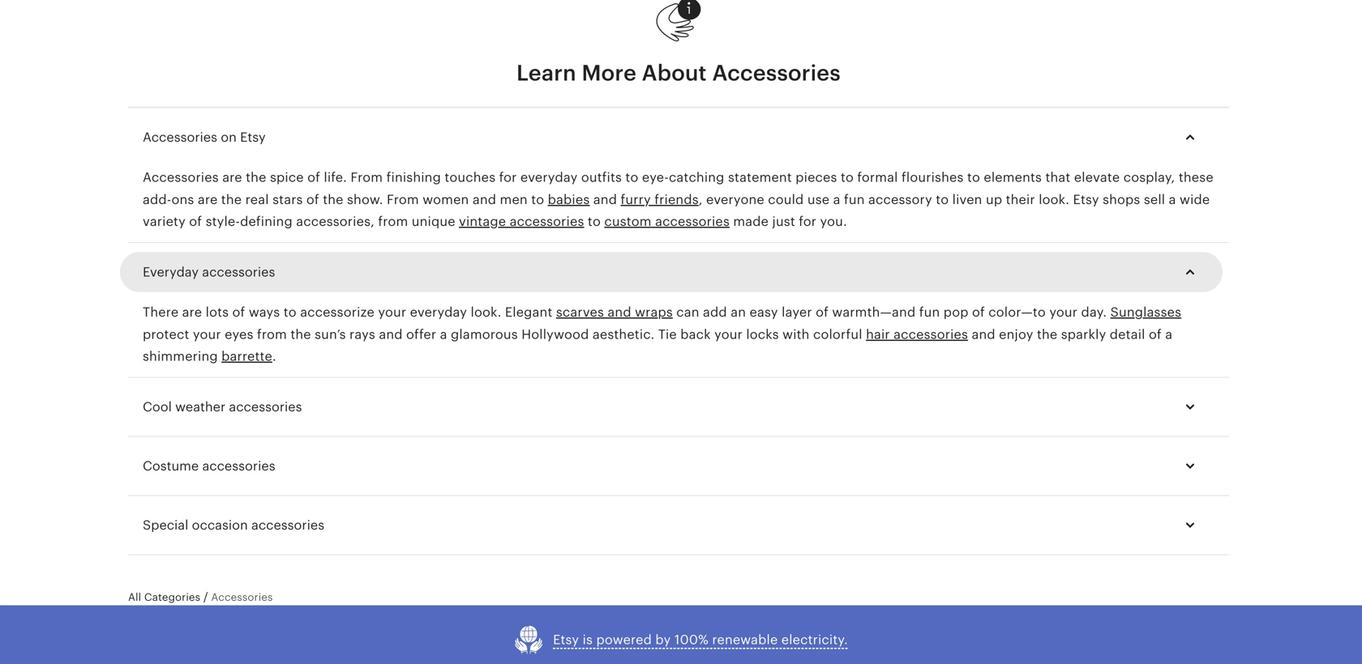 Task type: vqa. For each thing, say whether or not it's contained in the screenshot.
the bottommost Item quality
no



Task type: locate. For each thing, give the bounding box(es) containing it.
flourishes
[[902, 170, 964, 185]]

vintage accessories to custom accessories made just for you.
[[459, 214, 847, 229]]

the right the enjoy
[[1037, 327, 1058, 342]]

1 vertical spatial everyday
[[410, 305, 467, 320]]

tab panel containing accessories on etsy
[[128, 108, 1229, 556]]

from down finishing
[[387, 192, 419, 207]]

and up vintage
[[473, 192, 496, 207]]

0 vertical spatial everyday
[[520, 170, 578, 185]]

on
[[221, 130, 237, 145]]

are down on
[[222, 170, 242, 185]]

2 vertical spatial are
[[182, 305, 202, 320]]

etsy inside button
[[553, 633, 579, 648]]

accessories inside dropdown button
[[251, 519, 324, 533]]

etsy down elevate
[[1073, 192, 1099, 207]]

etsy right on
[[240, 130, 266, 145]]

powered
[[596, 633, 652, 648]]

are left lots
[[182, 305, 202, 320]]

and left the enjoy
[[972, 327, 996, 342]]

accessories
[[712, 60, 841, 86], [143, 130, 217, 145], [143, 170, 219, 185], [211, 592, 273, 604]]

ons
[[171, 192, 194, 207]]

everyday up babies
[[520, 170, 578, 185]]

accessorize
[[300, 305, 375, 320]]

an
[[731, 305, 746, 320]]

of
[[307, 170, 320, 185], [306, 192, 319, 207], [189, 214, 202, 229], [232, 305, 245, 320], [816, 305, 829, 320], [972, 305, 985, 320], [1149, 327, 1162, 342]]

babies
[[548, 192, 590, 207]]

for inside "accessories are the spice of life. from finishing touches for everyday outfits to eye-catching statement pieces to formal flourishes to elements that elevate cosplay, these add-ons are the real stars of the show. from women and men to"
[[499, 170, 517, 185]]

fun
[[844, 192, 865, 207], [919, 305, 940, 320]]

1 horizontal spatial for
[[799, 214, 817, 229]]

0 vertical spatial from
[[378, 214, 408, 229]]

fun up the you.
[[844, 192, 865, 207]]

everyday inside there are lots of ways to accessorize your everyday look. elegant scarves and wraps can add an easy layer of warmth—and fun pop of color—to your day. sunglasses protect your eyes from the sun's rays and offer a glamorous hollywood aesthetic. tie back your locks with colorful hair accessories
[[410, 305, 467, 320]]

outfits
[[581, 170, 622, 185]]

of down ons
[[189, 214, 202, 229]]

a right the 'sell'
[[1169, 192, 1176, 207]]

0 vertical spatial etsy
[[240, 130, 266, 145]]

sun's
[[315, 327, 346, 342]]

wide
[[1180, 192, 1210, 207]]

style-
[[206, 214, 240, 229]]

there
[[143, 305, 179, 320]]

1 vertical spatial from
[[387, 192, 419, 207]]

hollywood
[[522, 327, 589, 342]]

etsy inside , everyone could use a fun accessory to liven up their look. etsy shops sell a wide variety of style-defining accessories, from unique
[[1073, 192, 1099, 207]]

for
[[499, 170, 517, 185], [799, 214, 817, 229]]

accessories,
[[296, 214, 375, 229]]

1 vertical spatial fun
[[919, 305, 940, 320]]

life.
[[324, 170, 347, 185]]

0 vertical spatial from
[[351, 170, 383, 185]]

1 horizontal spatial from
[[387, 192, 419, 207]]

0 horizontal spatial fun
[[844, 192, 865, 207]]

etsy
[[240, 130, 266, 145], [1073, 192, 1099, 207], [553, 633, 579, 648]]

0 horizontal spatial from
[[257, 327, 287, 342]]

the inside there are lots of ways to accessorize your everyday look. elegant scarves and wraps can add an easy layer of warmth—and fun pop of color—to your day. sunglasses protect your eyes from the sun's rays and offer a glamorous hollywood aesthetic. tie back your locks with colorful hair accessories
[[291, 327, 311, 342]]

tie
[[658, 327, 677, 342]]

of left life.
[[307, 170, 320, 185]]

the inside and enjoy the sparkly detail of a shimmering
[[1037, 327, 1058, 342]]

0 vertical spatial for
[[499, 170, 517, 185]]

your
[[378, 305, 406, 320], [1050, 305, 1078, 320], [193, 327, 221, 342], [714, 327, 743, 342]]

1 horizontal spatial from
[[378, 214, 408, 229]]

0 horizontal spatial for
[[499, 170, 517, 185]]

1 horizontal spatial etsy
[[553, 633, 579, 648]]

0 vertical spatial look.
[[1039, 192, 1070, 207]]

fun inside there are lots of ways to accessorize your everyday look. elegant scarves and wraps can add an easy layer of warmth—and fun pop of color—to your day. sunglasses protect your eyes from the sun's rays and offer a glamorous hollywood aesthetic. tie back your locks with colorful hair accessories
[[919, 305, 940, 320]]

0 horizontal spatial etsy
[[240, 130, 266, 145]]

your down an
[[714, 327, 743, 342]]

liven
[[952, 192, 982, 207]]

0 horizontal spatial look.
[[471, 305, 501, 320]]

layer
[[782, 305, 812, 320]]

everyday inside "accessories are the spice of life. from finishing touches for everyday outfits to eye-catching statement pieces to formal flourishes to elements that elevate cosplay, these add-ons are the real stars of the show. from women and men to"
[[520, 170, 578, 185]]

all
[[128, 592, 141, 604]]

a
[[833, 192, 841, 207], [1169, 192, 1176, 207], [440, 327, 447, 342], [1165, 327, 1173, 342]]

costume accessories button
[[128, 447, 1215, 486]]

with
[[783, 327, 810, 342]]

from up .
[[257, 327, 287, 342]]

use
[[807, 192, 830, 207]]

from down show.
[[378, 214, 408, 229]]

special
[[143, 519, 188, 533]]

2 horizontal spatial etsy
[[1073, 192, 1099, 207]]

defining
[[240, 214, 293, 229]]

to down 'flourishes'
[[936, 192, 949, 207]]

to inside , everyone could use a fun accessory to liven up their look. etsy shops sell a wide variety of style-defining accessories, from unique
[[936, 192, 949, 207]]

1 vertical spatial are
[[198, 192, 218, 207]]

to right "ways"
[[284, 305, 297, 320]]

a inside there are lots of ways to accessorize your everyday look. elegant scarves and wraps can add an easy layer of warmth—and fun pop of color—to your day. sunglasses protect your eyes from the sun's rays and offer a glamorous hollywood aesthetic. tie back your locks with colorful hair accessories
[[440, 327, 447, 342]]

offer
[[406, 327, 436, 342]]

accessories down the ,
[[655, 214, 730, 229]]

learn more about accessories
[[517, 60, 841, 86]]

the
[[246, 170, 266, 185], [221, 192, 242, 207], [323, 192, 343, 207], [291, 327, 311, 342], [1037, 327, 1058, 342]]

there are lots of ways to accessorize your everyday look. elegant scarves and wraps can add an easy layer of warmth—and fun pop of color—to your day. sunglasses protect your eyes from the sun's rays and offer a glamorous hollywood aesthetic. tie back your locks with colorful hair accessories
[[143, 305, 1182, 342]]

accessories inside all categories / accessories
[[211, 592, 273, 604]]

look.
[[1039, 192, 1070, 207], [471, 305, 501, 320]]

by
[[655, 633, 671, 648]]

tab panel
[[128, 108, 1229, 556]]

cool weather accessories button
[[128, 388, 1215, 427]]

learn
[[517, 60, 576, 86]]

look. up glamorous
[[471, 305, 501, 320]]

from inside , everyone could use a fun accessory to liven up their look. etsy shops sell a wide variety of style-defining accessories, from unique
[[378, 214, 408, 229]]

0 horizontal spatial from
[[351, 170, 383, 185]]

1 horizontal spatial fun
[[919, 305, 940, 320]]

of down 'sunglasses'
[[1149, 327, 1162, 342]]

spice
[[270, 170, 304, 185]]

0 vertical spatial fun
[[844, 192, 865, 207]]

0 vertical spatial are
[[222, 170, 242, 185]]

tab list
[[128, 107, 1229, 108]]

1 horizontal spatial look.
[[1039, 192, 1070, 207]]

everyday
[[520, 170, 578, 185], [410, 305, 467, 320]]

to inside there are lots of ways to accessorize your everyday look. elegant scarves and wraps can add an easy layer of warmth—and fun pop of color—to your day. sunglasses protect your eyes from the sun's rays and offer a glamorous hollywood aesthetic. tie back your locks with colorful hair accessories
[[284, 305, 297, 320]]

.
[[272, 350, 276, 364]]

formal
[[857, 170, 898, 185]]

etsy left is
[[553, 633, 579, 648]]

the left sun's
[[291, 327, 311, 342]]

0 horizontal spatial everyday
[[410, 305, 467, 320]]

touches
[[445, 170, 496, 185]]

, everyone could use a fun accessory to liven up their look. etsy shops sell a wide variety of style-defining accessories, from unique
[[143, 192, 1210, 229]]

show.
[[347, 192, 383, 207]]

accessories down 'pop'
[[894, 327, 968, 342]]

1 vertical spatial from
[[257, 327, 287, 342]]

from
[[351, 170, 383, 185], [387, 192, 419, 207]]

a inside and enjoy the sparkly detail of a shimmering
[[1165, 327, 1173, 342]]

1 vertical spatial look.
[[471, 305, 501, 320]]

shimmering
[[143, 350, 218, 364]]

1 horizontal spatial everyday
[[520, 170, 578, 185]]

1 vertical spatial etsy
[[1073, 192, 1099, 207]]

look. down that
[[1039, 192, 1070, 207]]

to
[[626, 170, 639, 185], [841, 170, 854, 185], [967, 170, 980, 185], [531, 192, 544, 207], [936, 192, 949, 207], [588, 214, 601, 229], [284, 305, 297, 320]]

and inside "accessories are the spice of life. from finishing touches for everyday outfits to eye-catching statement pieces to formal flourishes to elements that elevate cosplay, these add-ons are the real stars of the show. from women and men to"
[[473, 192, 496, 207]]

barrette link
[[221, 350, 272, 364]]

for up men in the left top of the page
[[499, 170, 517, 185]]

accessories up special occasion accessories
[[202, 460, 275, 474]]

accessories down .
[[229, 400, 302, 415]]

a down "sunglasses" link
[[1165, 327, 1173, 342]]

accessories down babies
[[510, 214, 584, 229]]

aesthetic.
[[593, 327, 655, 342]]

accessories inside dropdown button
[[229, 400, 302, 415]]

accessories right "occasion"
[[251, 519, 324, 533]]

scarves
[[556, 305, 604, 320]]

are inside there are lots of ways to accessorize your everyday look. elegant scarves and wraps can add an easy layer of warmth—and fun pop of color—to your day. sunglasses protect your eyes from the sun's rays and offer a glamorous hollywood aesthetic. tie back your locks with colorful hair accessories
[[182, 305, 202, 320]]

everyday
[[143, 265, 199, 280]]

made
[[733, 214, 769, 229]]

for right 'just'
[[799, 214, 817, 229]]

to down babies
[[588, 214, 601, 229]]

everyday accessories
[[143, 265, 275, 280]]

,
[[699, 192, 703, 207]]

accessories inside "accessories are the spice of life. from finishing touches for everyday outfits to eye-catching statement pieces to formal flourishes to elements that elevate cosplay, these add-ons are the real stars of the show. from women and men to"
[[143, 170, 219, 185]]

stars
[[272, 192, 303, 207]]

of right layer
[[816, 305, 829, 320]]

to left formal
[[841, 170, 854, 185]]

2 vertical spatial etsy
[[553, 633, 579, 648]]

are for the
[[222, 170, 242, 185]]

shops
[[1103, 192, 1140, 207]]

1 vertical spatial for
[[799, 214, 817, 229]]

elegant
[[505, 305, 553, 320]]

rays
[[350, 327, 375, 342]]

and right rays
[[379, 327, 403, 342]]

everyday up "offer"
[[410, 305, 467, 320]]

custom accessories link
[[604, 214, 730, 229]]

could
[[768, 192, 804, 207]]

fun up hair accessories link
[[919, 305, 940, 320]]

accessories on etsy button
[[128, 118, 1215, 157]]

a right "offer"
[[440, 327, 447, 342]]

fun inside , everyone could use a fun accessory to liven up their look. etsy shops sell a wide variety of style-defining accessories, from unique
[[844, 192, 865, 207]]

wraps
[[635, 305, 673, 320]]

from up show.
[[351, 170, 383, 185]]

to right men in the left top of the page
[[531, 192, 544, 207]]

accessories
[[510, 214, 584, 229], [655, 214, 730, 229], [202, 265, 275, 280], [894, 327, 968, 342], [229, 400, 302, 415], [202, 460, 275, 474], [251, 519, 324, 533]]

are right ons
[[198, 192, 218, 207]]

babies and furry friends
[[548, 192, 699, 207]]

statement
[[728, 170, 792, 185]]

your down lots
[[193, 327, 221, 342]]

all categories link
[[128, 591, 200, 604]]



Task type: describe. For each thing, give the bounding box(es) containing it.
more
[[582, 60, 637, 86]]

ways
[[249, 305, 280, 320]]

unique
[[412, 214, 455, 229]]

variety
[[143, 214, 186, 229]]

that
[[1046, 170, 1071, 185]]

/
[[203, 591, 208, 604]]

the up style-
[[221, 192, 242, 207]]

all categories / accessories
[[128, 591, 273, 604]]

about
[[642, 60, 707, 86]]

accessories inside accessories on etsy dropdown button
[[143, 130, 217, 145]]

everyone
[[706, 192, 765, 207]]

furry
[[621, 192, 651, 207]]

add-
[[143, 192, 171, 207]]

the up real
[[246, 170, 266, 185]]

and enjoy the sparkly detail of a shimmering
[[143, 327, 1173, 364]]

pieces
[[796, 170, 837, 185]]

accessories on etsy
[[143, 130, 266, 145]]

locks
[[746, 327, 779, 342]]

cosplay,
[[1124, 170, 1175, 185]]

etsy is powered by 100% renewable electricity. button
[[514, 625, 848, 656]]

add
[[703, 305, 727, 320]]

babies link
[[548, 192, 590, 207]]

a right use at right
[[833, 192, 841, 207]]

furry friends link
[[621, 192, 699, 207]]

their
[[1006, 192, 1035, 207]]

custom
[[604, 214, 652, 229]]

lots
[[206, 305, 229, 320]]

to up furry
[[626, 170, 639, 185]]

scarves and wraps link
[[556, 305, 673, 320]]

of right lots
[[232, 305, 245, 320]]

women
[[423, 192, 469, 207]]

are for lots
[[182, 305, 202, 320]]

and down outfits
[[593, 192, 617, 207]]

easy
[[750, 305, 778, 320]]

vintage
[[459, 214, 506, 229]]

eye-
[[642, 170, 669, 185]]

hair
[[866, 327, 890, 342]]

warmth—and
[[832, 305, 916, 320]]

detail
[[1110, 327, 1145, 342]]

enjoy
[[999, 327, 1033, 342]]

to up liven at the top right
[[967, 170, 980, 185]]

can
[[676, 305, 699, 320]]

and up the aesthetic.
[[608, 305, 631, 320]]

just
[[772, 214, 795, 229]]

etsy is powered by 100% renewable electricity.
[[553, 633, 848, 648]]

everyday accessories button
[[128, 253, 1215, 292]]

costume accessories
[[143, 460, 275, 474]]

categories
[[144, 592, 200, 604]]

of right 'pop'
[[972, 305, 985, 320]]

day.
[[1081, 305, 1107, 320]]

barrette .
[[221, 350, 276, 364]]

sunglasses
[[1111, 305, 1182, 320]]

finishing
[[386, 170, 441, 185]]

the up accessories,
[[323, 192, 343, 207]]

of right stars
[[306, 192, 319, 207]]

hair accessories link
[[866, 327, 968, 342]]

back
[[681, 327, 711, 342]]

look. inside , everyone could use a fun accessory to liven up their look. etsy shops sell a wide variety of style-defining accessories, from unique
[[1039, 192, 1070, 207]]

weather
[[175, 400, 226, 415]]

of inside and enjoy the sparkly detail of a shimmering
[[1149, 327, 1162, 342]]

color—to
[[989, 305, 1046, 320]]

you.
[[820, 214, 847, 229]]

up
[[986, 192, 1002, 207]]

vintage accessories link
[[459, 214, 584, 229]]

look. inside there are lots of ways to accessorize your everyday look. elegant scarves and wraps can add an easy layer of warmth—and fun pop of color—to your day. sunglasses protect your eyes from the sun's rays and offer a glamorous hollywood aesthetic. tie back your locks with colorful hair accessories
[[471, 305, 501, 320]]

colorful
[[813, 327, 862, 342]]

and inside and enjoy the sparkly detail of a shimmering
[[972, 327, 996, 342]]

occasion
[[192, 519, 248, 533]]

etsy inside dropdown button
[[240, 130, 266, 145]]

renewable
[[712, 633, 778, 648]]

special occasion accessories
[[143, 519, 324, 533]]

real
[[245, 192, 269, 207]]

your up "offer"
[[378, 305, 406, 320]]

electricity.
[[781, 633, 848, 648]]

sell
[[1144, 192, 1165, 207]]

protect
[[143, 327, 189, 342]]

accessories up lots
[[202, 265, 275, 280]]

these
[[1179, 170, 1214, 185]]

friends
[[655, 192, 699, 207]]

of inside , everyone could use a fun accessory to liven up their look. etsy shops sell a wide variety of style-defining accessories, from unique
[[189, 214, 202, 229]]

accessories inside there are lots of ways to accessorize your everyday look. elegant scarves and wraps can add an easy layer of warmth—and fun pop of color—to your day. sunglasses protect your eyes from the sun's rays and offer a glamorous hollywood aesthetic. tie back your locks with colorful hair accessories
[[894, 327, 968, 342]]

glamorous
[[451, 327, 518, 342]]

pop
[[944, 305, 969, 320]]

catching
[[669, 170, 725, 185]]

special occasion accessories button
[[128, 507, 1215, 545]]

barrette
[[221, 350, 272, 364]]

your up 'sparkly'
[[1050, 305, 1078, 320]]

from inside there are lots of ways to accessorize your everyday look. elegant scarves and wraps can add an easy layer of warmth—and fun pop of color—to your day. sunglasses protect your eyes from the sun's rays and offer a glamorous hollywood aesthetic. tie back your locks with colorful hair accessories
[[257, 327, 287, 342]]

accessories are the spice of life. from finishing touches for everyday outfits to eye-catching statement pieces to formal flourishes to elements that elevate cosplay, these add-ons are the real stars of the show. from women and men to
[[143, 170, 1214, 207]]



